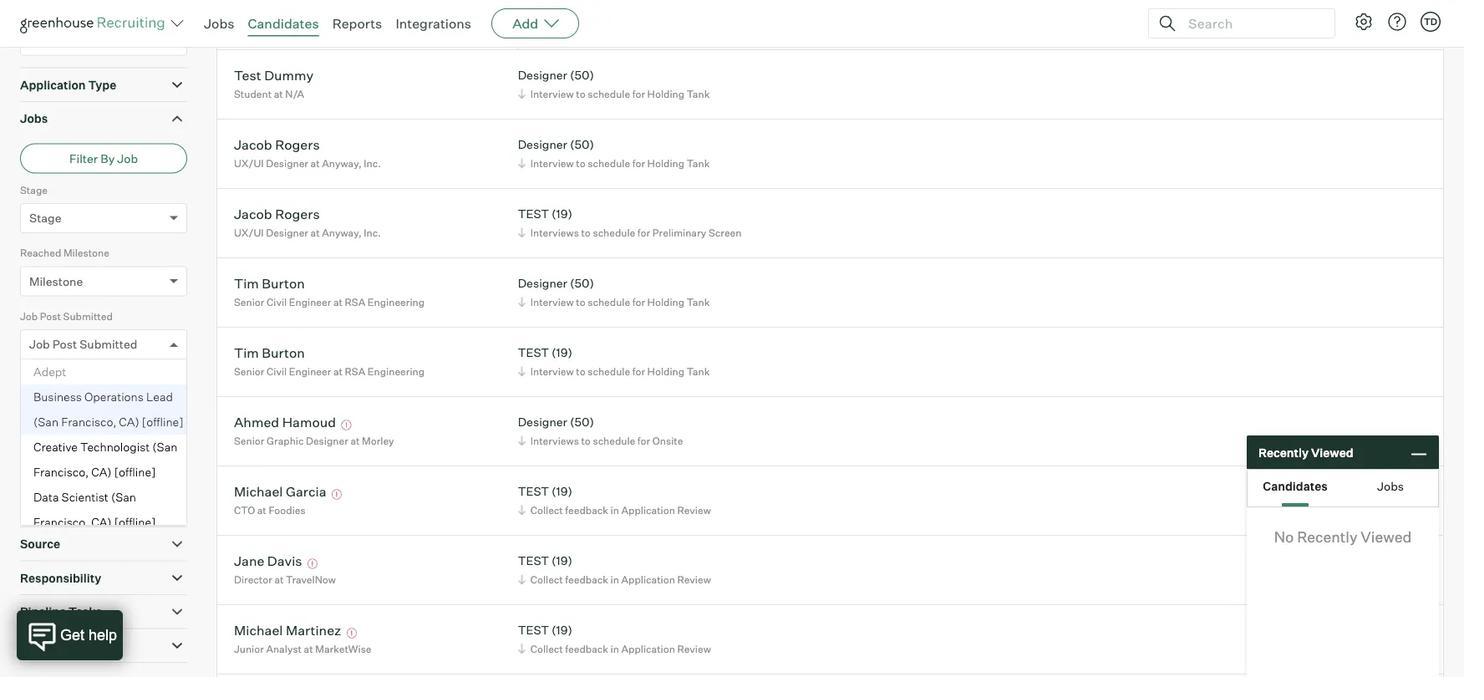 Task type: locate. For each thing, give the bounding box(es) containing it.
(19) inside test (19) interview to schedule for holding tank
[[552, 345, 572, 360]]

1 vertical spatial civil
[[267, 365, 287, 378]]

2 vertical spatial test (19) collect feedback in application review
[[518, 623, 711, 655]]

form
[[20, 431, 45, 444], [75, 459, 104, 473]]

to
[[130, 33, 141, 48], [576, 87, 586, 100], [576, 157, 586, 169], [581, 226, 591, 239], [576, 296, 586, 308], [576, 365, 586, 378], [581, 434, 591, 447]]

in for michael garcia
[[611, 504, 619, 516]]

schedule for 4th interview to schedule for holding tank link from the top
[[588, 365, 630, 378]]

1 vertical spatial tim burton senior civil engineer at rsa engineering
[[234, 344, 425, 378]]

in for jane davis
[[611, 573, 619, 586]]

creative technologist (san francisco, ca) [offline]
[[33, 440, 178, 480]]

3 collect from the top
[[530, 642, 563, 655]]

2 horizontal spatial (san
[[152, 440, 178, 454]]

francisco, inside creative technologist (san francisco, ca) [offline]
[[33, 465, 89, 480]]

2 engineering from the top
[[368, 365, 425, 378]]

1 vertical spatial [offline]
[[114, 465, 156, 480]]

pending
[[41, 403, 82, 416]]

martinez
[[286, 622, 341, 638]]

0 vertical spatial anyway,
[[322, 157, 362, 169]]

test for martinez
[[518, 623, 549, 637]]

2 jacob from the top
[[234, 205, 272, 222]]

1 horizontal spatial form
[[75, 459, 104, 473]]

2 (19) from the top
[[552, 345, 572, 360]]

schedule inside test (19) interviews to schedule for preliminary screen
[[593, 226, 635, 239]]

1 jacob from the top
[[234, 136, 272, 153]]

no
[[1274, 528, 1294, 546]]

0 vertical spatial feedback
[[565, 504, 608, 516]]

0 vertical spatial collect
[[530, 504, 563, 516]]

tim burton senior civil engineer at rsa engineering
[[234, 275, 425, 308], [234, 344, 425, 378]]

(50)
[[570, 68, 594, 82], [570, 137, 594, 152], [570, 276, 594, 291], [570, 415, 594, 429]]

1 vertical spatial engineer
[[289, 365, 331, 378]]

1 feedback from the top
[[565, 504, 608, 516]]

creative
[[33, 440, 78, 454]]

3 tank from the top
[[687, 296, 710, 308]]

lead
[[146, 390, 173, 404]]

1 vertical spatial burton
[[262, 344, 305, 361]]

designer
[[518, 68, 567, 82], [518, 137, 567, 152], [266, 157, 308, 169], [266, 226, 308, 239], [518, 276, 567, 291], [518, 415, 567, 429], [306, 434, 348, 447]]

1 vertical spatial ca)
[[91, 465, 112, 480]]

post
[[40, 310, 61, 322], [52, 337, 77, 352]]

1 anyway, from the top
[[322, 157, 362, 169]]

2 vertical spatial senior
[[234, 434, 265, 447]]

2 jacob rogers link from the top
[[234, 205, 320, 225]]

2 interviews from the top
[[530, 434, 579, 447]]

jobs up test
[[204, 15, 234, 32]]

1 inc. from the top
[[364, 157, 381, 169]]

michael martinez has been in application review for more than 5 days image
[[344, 628, 359, 638]]

1 tim burton link from the top
[[234, 275, 305, 294]]

interview inside test (19) interview to schedule for holding tank
[[530, 365, 574, 378]]

select
[[29, 459, 64, 473]]

1 vertical spatial jacob rogers link
[[234, 205, 320, 225]]

1 collect feedback in application review link from the top
[[515, 502, 715, 518]]

1 burton from the top
[[262, 275, 305, 291]]

ux/ui
[[234, 157, 264, 169], [234, 226, 264, 239]]

designer (50) interview to schedule for holding tank up test (19) interviews to schedule for preliminary screen
[[518, 137, 710, 169]]

1 vertical spatial tim burton link
[[234, 344, 305, 363]]

test (19) interviews to schedule for preliminary screen
[[518, 207, 742, 239]]

1 rogers from the top
[[275, 136, 320, 153]]

(19) for michael martinez
[[552, 623, 572, 637]]

[offline] inside data scientist (san francisco, ca) [offline]
[[114, 515, 156, 530]]

tank inside test (19) interview to schedule for holding tank
[[687, 365, 710, 378]]

schedule for "interviews to schedule for preliminary screen" link
[[593, 226, 635, 239]]

milestone
[[63, 247, 109, 259], [29, 274, 83, 289]]

at
[[274, 87, 283, 100], [311, 157, 320, 169], [311, 226, 320, 239], [333, 296, 343, 308], [333, 365, 343, 378], [351, 434, 360, 447], [257, 504, 266, 516], [275, 573, 284, 586], [304, 642, 313, 655]]

stage
[[20, 184, 48, 196], [29, 211, 61, 225]]

1 horizontal spatial jobs
[[204, 15, 234, 32]]

feedback for michael martinez
[[565, 642, 608, 655]]

0 vertical spatial (san
[[33, 415, 59, 429]]

filter
[[69, 151, 98, 166]]

for for 1st interview to schedule for holding tank link from the top of the page
[[632, 87, 645, 100]]

1 interviews from the top
[[530, 226, 579, 239]]

test (19) collect feedback in application review for michael garcia
[[518, 484, 711, 516]]

1 rsa from the top
[[345, 296, 365, 308]]

4 (50) from the top
[[570, 415, 594, 429]]

0 vertical spatial [offline]
[[142, 415, 184, 429]]

candidates link
[[248, 15, 319, 32]]

3 designer (50) interview to schedule for holding tank from the top
[[518, 276, 710, 308]]

collect
[[530, 504, 563, 516], [530, 573, 563, 586], [530, 642, 563, 655]]

viewed
[[1311, 445, 1354, 459], [1361, 528, 1412, 546]]

resumes
[[65, 3, 104, 16]]

1 ux/ui from the top
[[234, 157, 264, 169]]

0 vertical spatial review
[[677, 504, 711, 516]]

(san for data scientist (san francisco, ca) [offline]
[[111, 490, 136, 505]]

4 interview to schedule for holding tank link from the top
[[515, 363, 714, 379]]

ca) for scientist
[[91, 515, 112, 530]]

1 vertical spatial feedback
[[565, 573, 608, 586]]

(san inside data scientist (san francisco, ca) [offline]
[[111, 490, 136, 505]]

0 horizontal spatial form
[[20, 431, 45, 444]]

(san inside creative technologist (san francisco, ca) [offline]
[[152, 440, 178, 454]]

2 ux/ui from the top
[[234, 226, 264, 239]]

interview to schedule for holding tank link up test (19) interview to schedule for holding tank
[[515, 294, 714, 310]]

senior
[[234, 296, 265, 308], [234, 365, 265, 378], [234, 434, 265, 447]]

test dummy link
[[234, 67, 314, 86]]

0 vertical spatial engineering
[[368, 296, 425, 308]]

designer (50) interview to schedule for holding tank for dummy
[[518, 68, 710, 100]]

candidates down recently viewed
[[1263, 479, 1328, 494]]

[offline] down lead
[[142, 415, 184, 429]]

jacob
[[234, 136, 272, 153], [234, 205, 272, 222]]

designer (50) interview to schedule for holding tank for burton
[[518, 276, 710, 308]]

job
[[117, 151, 138, 166], [20, 310, 38, 322], [29, 337, 50, 352]]

reached milestone element
[[20, 245, 187, 308]]

0 vertical spatial jobs
[[204, 15, 234, 32]]

jobs down the application type
[[20, 111, 48, 126]]

dummy
[[264, 67, 314, 83]]

1 vertical spatial (san
[[152, 440, 178, 454]]

1 vertical spatial candidates
[[1263, 479, 1328, 494]]

1 review from the top
[[677, 504, 711, 516]]

2 inc. from the top
[[364, 226, 381, 239]]

2 collect feedback in application review link from the top
[[515, 571, 715, 587]]

michael up cto at foodies
[[234, 483, 283, 500]]

1 vertical spatial michael
[[234, 622, 283, 638]]

review for jane davis
[[677, 573, 711, 586]]

0 vertical spatial inc.
[[364, 157, 381, 169]]

2 vertical spatial collect
[[530, 642, 563, 655]]

to for 4th interview to schedule for holding tank link from the top
[[576, 365, 586, 378]]

0 vertical spatial ca)
[[119, 415, 139, 429]]

1 vertical spatial stage
[[29, 211, 61, 225]]

[offline] inside creative technologist (san francisco, ca) [offline]
[[114, 465, 156, 480]]

0 vertical spatial tim burton senior civil engineer at rsa engineering
[[234, 275, 425, 308]]

0 vertical spatial rsa
[[345, 296, 365, 308]]

interviews inside test (19) interviews to schedule for preliminary screen
[[530, 226, 579, 239]]

1 test (19) collect feedback in application review from the top
[[518, 484, 711, 516]]

2 collect from the top
[[530, 573, 563, 586]]

0 vertical spatial jacob rogers ux/ui designer at anyway, inc.
[[234, 136, 381, 169]]

ca) inside data scientist (san francisco, ca) [offline]
[[91, 515, 112, 530]]

test
[[234, 67, 261, 83]]

interview to schedule for holding tank link down the job/status
[[515, 86, 714, 102]]

civil for test (19)
[[267, 365, 287, 378]]

2 in from the top
[[611, 573, 619, 586]]

student
[[234, 87, 272, 100]]

(50) for test dummy
[[570, 68, 594, 82]]

1 michael from the top
[[234, 483, 283, 500]]

2 horizontal spatial jobs
[[1377, 479, 1404, 494]]

2 civil from the top
[[267, 365, 287, 378]]

test (19) interview to schedule for holding tank
[[518, 345, 710, 378]]

[offline]
[[142, 415, 184, 429], [114, 465, 156, 480], [114, 515, 156, 530]]

0 vertical spatial submitted
[[63, 310, 113, 322]]

0 vertical spatial tim burton link
[[234, 275, 305, 294]]

jane davis has been in application review for more than 5 days image
[[305, 559, 320, 569]]

interviews inside designer (50) interviews to schedule for onsite
[[530, 434, 579, 447]]

1 vertical spatial ux/ui
[[234, 226, 264, 239]]

jacob rogers ux/ui designer at anyway, inc.
[[234, 136, 381, 169], [234, 205, 381, 239]]

2 vertical spatial review
[[677, 642, 711, 655]]

michael garcia has been in application review for more than 5 days image
[[329, 490, 344, 500]]

0 vertical spatial civil
[[267, 296, 287, 308]]

michael for michael garcia
[[234, 483, 283, 500]]

1 vertical spatial designer (50) interview to schedule for holding tank
[[518, 137, 710, 169]]

tim burton senior civil engineer at rsa engineering for designer (50)
[[234, 275, 425, 308]]

5 (19) from the top
[[552, 623, 572, 637]]

milestone down stage element
[[63, 247, 109, 259]]

5 test from the top
[[518, 623, 549, 637]]

submitted down reached milestone element
[[63, 310, 113, 322]]

0 vertical spatial senior
[[234, 296, 265, 308]]

francisco, inside data scientist (san francisco, ca) [offline]
[[33, 515, 89, 530]]

1 vertical spatial collect
[[530, 573, 563, 586]]

graphic
[[267, 434, 304, 447]]

2 tim burton senior civil engineer at rsa engineering from the top
[[234, 344, 425, 378]]

None field
[[29, 330, 33, 359]]

creative technologist (san francisco, ca) [offline] option
[[21, 435, 186, 485]]

2 rsa from the top
[[345, 365, 365, 378]]

0 vertical spatial candidates
[[248, 15, 319, 32]]

tank for third interview to schedule for holding tank link from the bottom of the page
[[687, 157, 710, 169]]

1 vertical spatial review
[[677, 573, 711, 586]]

jobs
[[204, 15, 234, 32], [20, 111, 48, 126], [1377, 479, 1404, 494]]

4 interview from the top
[[530, 365, 574, 378]]

to inside designer (50) interviews to schedule for onsite
[[581, 434, 591, 447]]

2 vertical spatial (san
[[111, 490, 136, 505]]

rogers for test
[[275, 205, 320, 222]]

1 engineering from the top
[[368, 296, 425, 308]]

francisco, for scientist
[[33, 515, 89, 530]]

interviews to schedule for onsite link
[[515, 433, 687, 449]]

designer (50) interview to schedule for holding tank
[[518, 68, 710, 100], [518, 137, 710, 169], [518, 276, 710, 308]]

0 vertical spatial rogers
[[275, 136, 320, 153]]

2 jacob rogers ux/ui designer at anyway, inc. from the top
[[234, 205, 381, 239]]

rsa for test (19)
[[345, 365, 365, 378]]

2 designer (50) interview to schedule for holding tank from the top
[[518, 137, 710, 169]]

collect for michael martinez
[[530, 642, 563, 655]]

1 vertical spatial rogers
[[275, 205, 320, 222]]

reached milestone
[[20, 247, 109, 259]]

2 vertical spatial ca)
[[91, 515, 112, 530]]

profile
[[20, 503, 57, 518]]

designer (50) interview to schedule for holding tank down "interviews to schedule for preliminary screen" link
[[518, 276, 710, 308]]

job post submitted
[[20, 310, 113, 322], [29, 337, 137, 352]]

4 holding from the top
[[647, 365, 685, 378]]

interviews to schedule for preliminary screen link
[[515, 225, 746, 240]]

1 vertical spatial post
[[52, 337, 77, 352]]

michael inside "link"
[[234, 622, 283, 638]]

senior graphic designer at morley
[[234, 434, 394, 447]]

tim burton link for test
[[234, 344, 305, 363]]

job post submitted up the sent
[[29, 337, 137, 352]]

ca) inside creative technologist (san francisco, ca) [offline]
[[91, 465, 112, 480]]

[offline] right details
[[114, 515, 156, 530]]

1 interview to schedule for holding tank link from the top
[[515, 86, 714, 102]]

michael up junior
[[234, 622, 283, 638]]

job post submitted down reached milestone element
[[20, 310, 113, 322]]

interviews for test
[[530, 226, 579, 239]]

1 jacob rogers ux/ui designer at anyway, inc. from the top
[[234, 136, 381, 169]]

2 vertical spatial feedback
[[565, 642, 608, 655]]

3 in from the top
[[611, 642, 619, 655]]

test dummy student at n/a
[[234, 67, 314, 100]]

1 vertical spatial tim
[[234, 344, 259, 361]]

1 vertical spatial submitted
[[80, 337, 137, 352]]

collect for jane davis
[[530, 573, 563, 586]]

application for michael martinez
[[621, 642, 675, 655]]

2 tim from the top
[[234, 344, 259, 361]]

to inside test (19) interviews to schedule for preliminary screen
[[581, 226, 591, 239]]

recently viewed
[[1259, 445, 1354, 459]]

3 test (19) collect feedback in application review from the top
[[518, 623, 711, 655]]

junior analyst at marketwise
[[234, 642, 372, 655]]

1 senior from the top
[[234, 296, 265, 308]]

1 tank from the top
[[687, 87, 710, 100]]

3 holding from the top
[[647, 296, 685, 308]]

schedule for third interview to schedule for holding tank link
[[588, 296, 630, 308]]

schedule
[[588, 87, 630, 100], [588, 157, 630, 169], [593, 226, 635, 239], [588, 296, 630, 308], [588, 365, 630, 378], [593, 434, 635, 447]]

configure image
[[1354, 12, 1374, 32]]

civil
[[267, 296, 287, 308], [267, 365, 287, 378]]

2 vertical spatial jobs
[[1377, 479, 1404, 494]]

1 in from the top
[[611, 504, 619, 516]]

candidates up dummy
[[248, 15, 319, 32]]

0 vertical spatial job
[[117, 151, 138, 166]]

tab list containing candidates
[[1248, 470, 1438, 507]]

1 tim from the top
[[234, 275, 259, 291]]

for inside test (19) interviews to schedule for preliminary screen
[[638, 226, 650, 239]]

test inside test (19) interviews to schedule for preliminary screen
[[518, 207, 549, 221]]

1 collect from the top
[[530, 504, 563, 516]]

job post submitted element
[[20, 308, 187, 677]]

none field inside job post submitted element
[[29, 330, 33, 359]]

(san right scientist
[[111, 490, 136, 505]]

4 test from the top
[[518, 553, 549, 568]]

2 tim burton link from the top
[[234, 344, 305, 363]]

2 vertical spatial designer (50) interview to schedule for holding tank
[[518, 276, 710, 308]]

1 vertical spatial senior
[[234, 365, 265, 378]]

1 horizontal spatial (san
[[111, 490, 136, 505]]

davis
[[267, 552, 302, 569]]

adept
[[33, 365, 66, 379]]

Search text field
[[1184, 11, 1320, 36]]

1 vertical spatial anyway,
[[322, 226, 362, 239]]

2 vertical spatial in
[[611, 642, 619, 655]]

last
[[29, 33, 53, 48]]

0 horizontal spatial (san
[[33, 415, 59, 429]]

0 vertical spatial viewed
[[1311, 445, 1354, 459]]

interview to schedule for holding tank link up designer (50) interviews to schedule for onsite on the bottom
[[515, 363, 714, 379]]

jacob rogers ux/ui designer at anyway, inc. for designer
[[234, 136, 381, 169]]

ca) down scientist
[[91, 515, 112, 530]]

ahmed hamoud has been in onsite for more than 21 days image
[[339, 420, 354, 430]]

to inside test (19) interview to schedule for holding tank
[[576, 365, 586, 378]]

2 senior from the top
[[234, 365, 265, 378]]

0 horizontal spatial jobs
[[20, 111, 48, 126]]

2 rogers from the top
[[275, 205, 320, 222]]

0 vertical spatial ux/ui
[[234, 157, 264, 169]]

test for garcia
[[518, 484, 549, 499]]

1 interview from the top
[[530, 87, 574, 100]]

(san for creative technologist (san francisco, ca) [offline]
[[152, 440, 178, 454]]

1 vertical spatial jobs
[[20, 111, 48, 126]]

td
[[1424, 16, 1438, 27]]

0 vertical spatial designer (50) interview to schedule for holding tank
[[518, 68, 710, 100]]

for inside test (19) interview to schedule for holding tank
[[632, 365, 645, 378]]

1 test from the top
[[518, 207, 549, 221]]

recently
[[1259, 445, 1309, 459], [1297, 528, 1358, 546]]

burton
[[262, 275, 305, 291], [262, 344, 305, 361]]

for for third interview to schedule for holding tank link from the bottom of the page
[[632, 157, 645, 169]]

1 vertical spatial jacob
[[234, 205, 272, 222]]

details
[[60, 503, 99, 518]]

inc.
[[364, 157, 381, 169], [364, 226, 381, 239]]

(san right technologist
[[152, 440, 178, 454]]

data scientist (san francisco, ca) [offline] option
[[21, 485, 186, 535]]

interview to schedule for holding tank link
[[515, 86, 714, 102], [515, 155, 714, 171], [515, 294, 714, 310], [515, 363, 714, 379]]

2 (50) from the top
[[570, 137, 594, 152]]

2 feedback from the top
[[565, 573, 608, 586]]

2 vertical spatial [offline]
[[114, 515, 156, 530]]

3 (50) from the top
[[570, 276, 594, 291]]

application for jane davis
[[621, 573, 675, 586]]

2 test (19) collect feedback in application review from the top
[[518, 553, 711, 586]]

hamoud
[[282, 413, 336, 430]]

name
[[230, 26, 258, 39]]

0 horizontal spatial viewed
[[1311, 445, 1354, 459]]

engineer
[[289, 296, 331, 308], [289, 365, 331, 378]]

0 vertical spatial jacob rogers link
[[234, 136, 320, 155]]

1 holding from the top
[[647, 87, 685, 100]]

0 vertical spatial collect feedback in application review link
[[515, 502, 715, 518]]

2 burton from the top
[[262, 344, 305, 361]]

4 tank from the top
[[687, 365, 710, 378]]

1 engineer from the top
[[289, 296, 331, 308]]

designer (50) interview to schedule for holding tank for rogers
[[518, 137, 710, 169]]

job/status
[[531, 26, 585, 39]]

engineering for test (19)
[[368, 365, 425, 378]]

tank
[[687, 87, 710, 100], [687, 157, 710, 169], [687, 296, 710, 308], [687, 365, 710, 378]]

4 (19) from the top
[[552, 553, 572, 568]]

2 anyway, from the top
[[322, 226, 362, 239]]

ca)
[[119, 415, 139, 429], [91, 465, 112, 480], [91, 515, 112, 530]]

1 vertical spatial viewed
[[1361, 528, 1412, 546]]

1 horizontal spatial viewed
[[1361, 528, 1412, 546]]

2 holding from the top
[[647, 157, 685, 169]]

1 vertical spatial collect feedback in application review link
[[515, 571, 715, 587]]

0 vertical spatial in
[[611, 504, 619, 516]]

0 vertical spatial tim
[[234, 275, 259, 291]]

2 vertical spatial francisco,
[[33, 515, 89, 530]]

0 vertical spatial interviews
[[530, 226, 579, 239]]

ca) up technologist
[[119, 415, 139, 429]]

ahmed
[[234, 413, 279, 430]]

1 jacob rogers link from the top
[[234, 136, 320, 155]]

jacob for test
[[234, 205, 272, 222]]

1 vertical spatial engineering
[[368, 365, 425, 378]]

0 vertical spatial engineer
[[289, 296, 331, 308]]

1 vertical spatial rsa
[[345, 365, 365, 378]]

form right a
[[75, 459, 104, 473]]

1 designer (50) interview to schedule for holding tank from the top
[[518, 68, 710, 100]]

schedule for 1st interview to schedule for holding tank link from the top of the page
[[588, 87, 630, 100]]

1 vertical spatial jacob rogers ux/ui designer at anyway, inc.
[[234, 205, 381, 239]]

To be sent checkbox
[[23, 374, 34, 385]]

ca) down technologist
[[91, 465, 112, 480]]

td button
[[1418, 8, 1444, 35]]

tank for 1st interview to schedule for holding tank link from the top of the page
[[687, 87, 710, 100]]

submitted up the sent
[[80, 337, 137, 352]]

1 civil from the top
[[267, 296, 287, 308]]

designer (50) interview to schedule for holding tank down the job/status
[[518, 68, 710, 100]]

0 vertical spatial francisco,
[[61, 415, 116, 429]]

form up select
[[20, 431, 45, 444]]

[offline] down technologist
[[114, 465, 156, 480]]

2 test from the top
[[518, 345, 549, 360]]

2 michael from the top
[[234, 622, 283, 638]]

education
[[20, 638, 78, 653]]

(19)
[[552, 207, 572, 221], [552, 345, 572, 360], [552, 484, 572, 499], [552, 553, 572, 568], [552, 623, 572, 637]]

ahmed hamoud link
[[234, 413, 336, 433]]

1 tim burton senior civil engineer at rsa engineering from the top
[[234, 275, 425, 308]]

test (19) collect feedback in application review for jane davis
[[518, 553, 711, 586]]

and
[[106, 3, 124, 16]]

for for third interview to schedule for holding tank link
[[632, 296, 645, 308]]

add button
[[492, 8, 579, 38]]

0 vertical spatial test (19) collect feedback in application review
[[518, 484, 711, 516]]

1 vertical spatial in
[[611, 573, 619, 586]]

3 interview to schedule for holding tank link from the top
[[515, 294, 714, 310]]

2 vertical spatial collect feedback in application review link
[[515, 641, 715, 657]]

2 engineer from the top
[[289, 365, 331, 378]]

(san up creative
[[33, 415, 59, 429]]

integrations link
[[396, 15, 472, 32]]

1 vertical spatial recently
[[1297, 528, 1358, 546]]

tim for test
[[234, 344, 259, 361]]

schedule inside test (19) interview to schedule for holding tank
[[588, 365, 630, 378]]

3 (19) from the top
[[552, 484, 572, 499]]

interview to schedule for holding tank link up test (19) interviews to schedule for preliminary screen
[[515, 155, 714, 171]]

profile details
[[20, 503, 99, 518]]

3 test from the top
[[518, 484, 549, 499]]

tim
[[234, 275, 259, 291], [234, 344, 259, 361]]

senior for designer (50)
[[234, 296, 265, 308]]

technologist
[[80, 440, 150, 454]]

1 vertical spatial test (19) collect feedback in application review
[[518, 553, 711, 586]]

0 horizontal spatial candidates
[[248, 15, 319, 32]]

0 vertical spatial form
[[20, 431, 45, 444]]

(50) inside designer (50) interviews to schedule for onsite
[[570, 415, 594, 429]]

jacob for designer
[[234, 136, 272, 153]]

for inside designer (50) interviews to schedule for onsite
[[638, 434, 650, 447]]

review
[[677, 504, 711, 516], [677, 573, 711, 586], [677, 642, 711, 655]]

1 (50) from the top
[[570, 68, 594, 82]]

holding inside test (19) interview to schedule for holding tank
[[647, 365, 685, 378]]

inc. for test (19)
[[364, 226, 381, 239]]

michael martinez link
[[234, 622, 341, 641]]

1 vertical spatial francisco,
[[33, 465, 89, 480]]

to be sent
[[41, 374, 93, 387]]

3 collect feedback in application review link from the top
[[515, 641, 715, 657]]

jobs up no recently viewed
[[1377, 479, 1404, 494]]

tab list
[[1248, 470, 1438, 507]]

for for "interviews to schedule for preliminary screen" link
[[638, 226, 650, 239]]

0 vertical spatial michael
[[234, 483, 283, 500]]

engineering
[[368, 296, 425, 308], [368, 365, 425, 378]]

3 feedback from the top
[[565, 642, 608, 655]]

3 review from the top
[[677, 642, 711, 655]]

2 review from the top
[[677, 573, 711, 586]]

milestone down reached milestone
[[29, 274, 83, 289]]

data scientist (san francisco, ca) [offline]
[[33, 490, 156, 530]]

2 tank from the top
[[687, 157, 710, 169]]

1 (19) from the top
[[552, 207, 572, 221]]



Task type: describe. For each thing, give the bounding box(es) containing it.
schedule for third interview to schedule for holding tank link from the bottom of the page
[[588, 157, 630, 169]]

review for michael martinez
[[677, 642, 711, 655]]

last activity (new to old)
[[29, 33, 165, 48]]

screen
[[709, 226, 742, 239]]

(new
[[100, 33, 128, 48]]

rogers for designer
[[275, 136, 320, 153]]

responsibility
[[20, 571, 101, 585]]

designer (50) interviews to schedule for onsite
[[518, 415, 683, 447]]

michael garcia
[[234, 483, 326, 500]]

ca) inside business operations lead (san francisco, ca) [offline]
[[119, 415, 139, 429]]

director
[[234, 573, 272, 586]]

burton for test
[[262, 344, 305, 361]]

jacob rogers ux/ui designer at anyway, inc. for test
[[234, 205, 381, 239]]

engineer for designer (50)
[[289, 296, 331, 308]]

jane
[[234, 552, 264, 569]]

rsa for designer (50)
[[345, 296, 365, 308]]

to for third interview to schedule for holding tank link
[[576, 296, 586, 308]]

garcia
[[286, 483, 326, 500]]

operations
[[84, 390, 144, 404]]

ux/ui for test (19)
[[234, 226, 264, 239]]

collect feedback in application review link for jane davis
[[515, 571, 715, 587]]

anyway, for test
[[322, 226, 362, 239]]

3 senior from the top
[[234, 434, 265, 447]]

francisco, inside business operations lead (san francisco, ca) [offline]
[[61, 415, 116, 429]]

holding for third interview to schedule for holding tank link
[[647, 296, 685, 308]]

job inside button
[[117, 151, 138, 166]]

reports link
[[332, 15, 382, 32]]

0 vertical spatial milestone
[[63, 247, 109, 259]]

(san inside business operations lead (san francisco, ca) [offline]
[[33, 415, 59, 429]]

michael garcia link
[[234, 483, 326, 502]]

schedule inside designer (50) interviews to schedule for onsite
[[593, 434, 635, 447]]

morley
[[362, 434, 394, 447]]

pipeline
[[20, 604, 66, 619]]

at inside test dummy student at n/a
[[274, 87, 283, 100]]

test inside test (19) interview to schedule for holding tank
[[518, 345, 549, 360]]

director at travelnow
[[234, 573, 336, 586]]

1 horizontal spatial candidates
[[1263, 479, 1328, 494]]

collect feedback in application review link for michael martinez
[[515, 641, 715, 657]]

(19) inside test (19) interviews to schedule for preliminary screen
[[552, 207, 572, 221]]

[offline] for data scientist (san francisco, ca) [offline]
[[114, 515, 156, 530]]

stage element
[[20, 182, 187, 245]]

jobs inside tab list
[[1377, 479, 1404, 494]]

[offline] inside business operations lead (san francisco, ca) [offline]
[[142, 415, 184, 429]]

in for michael martinez
[[611, 642, 619, 655]]

tasks
[[69, 604, 102, 619]]

anyway, for designer
[[322, 157, 362, 169]]

submission
[[84, 403, 141, 416]]

0 vertical spatial stage
[[20, 184, 48, 196]]

pending submission
[[41, 403, 141, 416]]

3 interview from the top
[[530, 296, 574, 308]]

a
[[66, 459, 73, 473]]

type
[[88, 77, 116, 92]]

holding for 1st interview to schedule for holding tank link from the top of the page
[[647, 87, 685, 100]]

(50) for tim burton
[[570, 276, 594, 291]]

(50) for jacob rogers
[[570, 137, 594, 152]]

jobs link
[[204, 15, 234, 32]]

civil for designer (50)
[[267, 296, 287, 308]]

0 vertical spatial post
[[40, 310, 61, 322]]

designer inside designer (50) interviews to schedule for onsite
[[518, 415, 567, 429]]

application for michael garcia
[[621, 504, 675, 516]]

preliminary
[[653, 226, 707, 239]]

to for "interviews to schedule for preliminary screen" link
[[581, 226, 591, 239]]

2 interview from the top
[[530, 157, 574, 169]]

test for davis
[[518, 553, 549, 568]]

filter by job button
[[20, 144, 187, 174]]

cto at foodies
[[234, 504, 306, 516]]

jane davis
[[234, 552, 302, 569]]

junior
[[234, 642, 264, 655]]

select a form
[[29, 459, 104, 473]]

business operations lead (san francisco, ca) [offline]
[[33, 390, 184, 429]]

2 vertical spatial job
[[29, 337, 50, 352]]

(19) for michael garcia
[[552, 484, 572, 499]]

data
[[33, 490, 59, 505]]

business operations lead (san francisco, ca) [offline] option
[[21, 385, 186, 435]]

holding for third interview to schedule for holding tank link from the bottom of the page
[[647, 157, 685, 169]]

1 vertical spatial job
[[20, 310, 38, 322]]

burton for designer
[[262, 275, 305, 291]]

be
[[56, 374, 69, 387]]

tank for third interview to schedule for holding tank link
[[687, 296, 710, 308]]

to for 1st interview to schedule for holding tank link from the top of the page
[[576, 87, 586, 100]]

interviews for designer
[[530, 434, 579, 447]]

add
[[512, 15, 538, 32]]

engineering for designer (50)
[[368, 296, 425, 308]]

michael martinez
[[234, 622, 341, 638]]

tank for 4th interview to schedule for holding tank link from the top
[[687, 365, 710, 378]]

analyst
[[266, 642, 302, 655]]

greenhouse recruiting image
[[20, 13, 171, 33]]

holding for 4th interview to schedule for holding tank link from the top
[[647, 365, 685, 378]]

onsite
[[653, 434, 683, 447]]

notes)
[[126, 3, 155, 16]]

1 vertical spatial form
[[75, 459, 104, 473]]

ux/ui for designer (50)
[[234, 157, 264, 169]]

for for 4th interview to schedule for holding tank link from the top
[[632, 365, 645, 378]]

engineer for test (19)
[[289, 365, 331, 378]]

0 vertical spatial job post submitted
[[20, 310, 113, 322]]

feedback for michael garcia
[[565, 504, 608, 516]]

marketwise
[[315, 642, 372, 655]]

tim burton senior civil engineer at rsa engineering for test (19)
[[234, 344, 425, 378]]

td button
[[1421, 12, 1441, 32]]

scientist
[[61, 490, 109, 505]]

travelnow
[[286, 573, 336, 586]]

reached
[[20, 247, 61, 259]]

2 interview to schedule for holding tank link from the top
[[515, 155, 714, 171]]

reports
[[332, 15, 382, 32]]

tim for designer
[[234, 275, 259, 291]]

jacob rogers link for designer
[[234, 136, 320, 155]]

sent
[[71, 374, 93, 387]]

old)
[[144, 33, 165, 48]]

form element
[[20, 430, 187, 493]]

jane davis link
[[234, 552, 302, 571]]

(19) for jane davis
[[552, 553, 572, 568]]

[offline] for creative technologist (san francisco, ca) [offline]
[[114, 465, 156, 480]]

collect for michael garcia
[[530, 504, 563, 516]]

tim burton link for designer
[[234, 275, 305, 294]]

cto
[[234, 504, 255, 516]]

pipeline tasks
[[20, 604, 102, 619]]

jacob rogers link for test
[[234, 205, 320, 225]]

application type
[[20, 77, 116, 92]]

inc. for designer (50)
[[364, 157, 381, 169]]

filter by job
[[69, 151, 138, 166]]

to
[[41, 374, 54, 387]]

integrations
[[396, 15, 472, 32]]

collect feedback in application review link for michael garcia
[[515, 502, 715, 518]]

no recently viewed
[[1274, 528, 1412, 546]]

feedback for jane davis
[[565, 573, 608, 586]]

source
[[20, 537, 60, 551]]

michael for michael martinez
[[234, 622, 283, 638]]

ca) for technologist
[[91, 465, 112, 480]]

1 vertical spatial milestone
[[29, 274, 83, 289]]

to for third interview to schedule for holding tank link from the bottom of the page
[[576, 157, 586, 169]]

last activity (new to old) option
[[29, 33, 165, 48]]

ahmed hamoud
[[234, 413, 336, 430]]

test (19) collect feedback in application review for michael martinez
[[518, 623, 711, 655]]

francisco, for technologist
[[33, 465, 89, 480]]

n/a
[[285, 87, 304, 100]]

foodies
[[269, 504, 306, 516]]

review for michael garcia
[[677, 504, 711, 516]]

1 vertical spatial job post submitted
[[29, 337, 137, 352]]

0 vertical spatial recently
[[1259, 445, 1309, 459]]

by
[[101, 151, 115, 166]]

activity
[[56, 33, 98, 48]]

senior for test (19)
[[234, 365, 265, 378]]



Task type: vqa. For each thing, say whether or not it's contained in the screenshot.
'For' within TEST (19) Interviews to schedule for Preliminary Screen
yes



